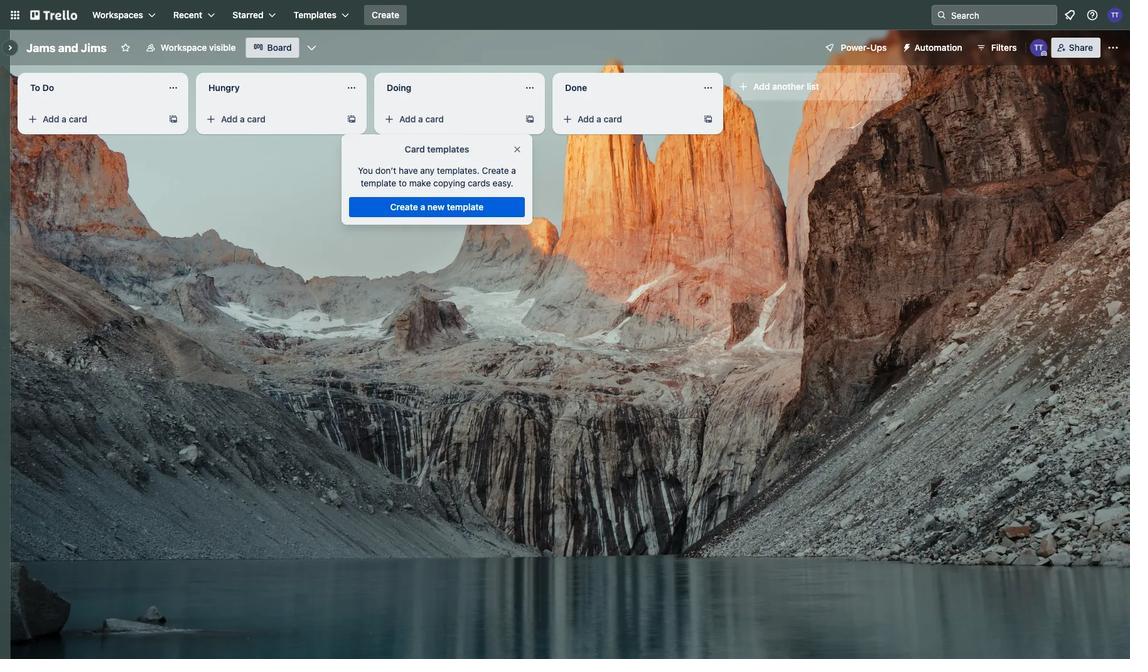 Task type: vqa. For each thing, say whether or not it's contained in the screenshot.
the bottom HOW
no



Task type: describe. For each thing, give the bounding box(es) containing it.
any
[[420, 165, 435, 176]]

filters
[[991, 42, 1017, 53]]

easy.
[[493, 178, 513, 188]]

visible
[[209, 42, 236, 53]]

add for hungry
[[221, 114, 238, 124]]

add for to do
[[43, 114, 59, 124]]

create a new template button
[[349, 197, 525, 217]]

copying
[[433, 178, 465, 188]]

create from template… image for hungry
[[347, 114, 357, 124]]

templates.
[[437, 165, 480, 176]]

card for hungry
[[247, 114, 266, 124]]

a for doing
[[418, 114, 423, 124]]

switch to… image
[[9, 9, 21, 21]]

create for create
[[372, 10, 399, 20]]

workspace
[[161, 42, 207, 53]]

primary element
[[0, 0, 1130, 30]]

cards
[[468, 178, 490, 188]]

add for done
[[578, 114, 594, 124]]

add a card button for hungry
[[201, 109, 342, 129]]

card templates
[[405, 144, 469, 154]]

close popover image
[[512, 144, 522, 154]]

Board name text field
[[20, 38, 113, 58]]

make
[[409, 178, 431, 188]]

starred button
[[225, 5, 284, 25]]

have
[[399, 165, 418, 176]]

card for doing
[[425, 114, 444, 124]]

create a new template
[[390, 202, 484, 212]]

add a card button for doing
[[379, 109, 520, 129]]

power-
[[841, 42, 871, 53]]

workspace visible button
[[138, 38, 243, 58]]

create from template… image for to do
[[168, 114, 178, 124]]

automation button
[[897, 38, 970, 58]]

card for to do
[[69, 114, 87, 124]]

customize views image
[[306, 41, 318, 54]]

power-ups
[[841, 42, 887, 53]]

workspaces button
[[85, 5, 163, 25]]

create from template… image for doing
[[525, 114, 535, 124]]

a inside button
[[420, 202, 425, 212]]

Search field
[[947, 6, 1057, 24]]

1 vertical spatial terry turtle (terryturtle) image
[[1030, 39, 1048, 57]]

add another list button
[[731, 73, 902, 100]]

card
[[405, 144, 425, 154]]

recent
[[173, 10, 202, 20]]

don't
[[375, 165, 396, 176]]

ups
[[871, 42, 887, 53]]

Hungry text field
[[201, 78, 339, 98]]

this member is an admin of this board. image
[[1042, 51, 1047, 57]]

sm image
[[897, 38, 915, 55]]

to
[[399, 178, 407, 188]]



Task type: locate. For each thing, give the bounding box(es) containing it.
a up easy.
[[511, 165, 516, 176]]

add a card button
[[23, 109, 163, 129], [201, 109, 342, 129], [379, 109, 520, 129], [558, 109, 698, 129]]

board
[[267, 42, 292, 53]]

Doing text field
[[379, 78, 517, 98]]

terry turtle (terryturtle) image right open information menu image
[[1108, 8, 1123, 23]]

a down done 'text field'
[[597, 114, 602, 124]]

terry turtle (terryturtle) image right filters
[[1030, 39, 1048, 57]]

add a card button down done 'text field'
[[558, 109, 698, 129]]

templates
[[294, 10, 337, 20]]

2 add a card from the left
[[221, 114, 266, 124]]

you
[[358, 165, 373, 176]]

3 add a card from the left
[[399, 114, 444, 124]]

4 add a card button from the left
[[558, 109, 698, 129]]

template down don't
[[361, 178, 396, 188]]

add a card for doing
[[399, 114, 444, 124]]

add a card button up templates at the top of page
[[379, 109, 520, 129]]

create from template… image
[[168, 114, 178, 124], [525, 114, 535, 124]]

create
[[372, 10, 399, 20], [482, 165, 509, 176], [390, 202, 418, 212]]

0 vertical spatial terry turtle (terryturtle) image
[[1108, 8, 1123, 23]]

do
[[42, 83, 54, 93]]

add a card button for done
[[558, 109, 698, 129]]

templates
[[427, 144, 469, 154]]

add
[[754, 81, 770, 92], [43, 114, 59, 124], [221, 114, 238, 124], [399, 114, 416, 124], [578, 114, 594, 124]]

star or unstar board image
[[120, 43, 131, 53]]

share button
[[1052, 38, 1101, 58]]

3 card from the left
[[425, 114, 444, 124]]

card for done
[[604, 114, 622, 124]]

share
[[1069, 42, 1093, 53]]

1 create from template… image from the left
[[347, 114, 357, 124]]

to
[[30, 83, 40, 93]]

doing
[[387, 83, 412, 93]]

1 horizontal spatial terry turtle (terryturtle) image
[[1108, 8, 1123, 23]]

0 horizontal spatial terry turtle (terryturtle) image
[[1030, 39, 1048, 57]]

board link
[[246, 38, 299, 58]]

1 horizontal spatial create from template… image
[[703, 114, 713, 124]]

a inside you don't have any templates. create a template to make copying cards easy.
[[511, 165, 516, 176]]

terry turtle (terryturtle) image
[[1108, 8, 1123, 23], [1030, 39, 1048, 57]]

Done text field
[[558, 78, 696, 98]]

2 create from template… image from the left
[[703, 114, 713, 124]]

0 horizontal spatial template
[[361, 178, 396, 188]]

add down hungry
[[221, 114, 238, 124]]

to do
[[30, 83, 54, 93]]

create for create a new template
[[390, 202, 418, 212]]

4 card from the left
[[604, 114, 622, 124]]

add a card down hungry
[[221, 114, 266, 124]]

add a card down the 'done'
[[578, 114, 622, 124]]

another
[[772, 81, 805, 92]]

1 create from template… image from the left
[[168, 114, 178, 124]]

done
[[565, 83, 587, 93]]

0 vertical spatial template
[[361, 178, 396, 188]]

4 add a card from the left
[[578, 114, 622, 124]]

1 horizontal spatial template
[[447, 202, 484, 212]]

0 horizontal spatial create from template… image
[[347, 114, 357, 124]]

card down hungry text field
[[247, 114, 266, 124]]

template inside you don't have any templates. create a template to make copying cards easy.
[[361, 178, 396, 188]]

templates button
[[286, 5, 357, 25]]

2 add a card button from the left
[[201, 109, 342, 129]]

create inside create button
[[372, 10, 399, 20]]

open information menu image
[[1086, 9, 1099, 21]]

0 horizontal spatial create from template… image
[[168, 114, 178, 124]]

1 add a card button from the left
[[23, 109, 163, 129]]

automation
[[915, 42, 963, 53]]

To Do text field
[[23, 78, 161, 98]]

template down cards
[[447, 202, 484, 212]]

add a card for to do
[[43, 114, 87, 124]]

filters button
[[973, 38, 1021, 58]]

add a card for done
[[578, 114, 622, 124]]

you don't have any templates. create a template to make copying cards easy.
[[358, 165, 516, 188]]

workspaces
[[92, 10, 143, 20]]

create from template… image for done
[[703, 114, 713, 124]]

card
[[69, 114, 87, 124], [247, 114, 266, 124], [425, 114, 444, 124], [604, 114, 622, 124]]

terry turtle (terryturtle) image inside the primary element
[[1108, 8, 1123, 23]]

create inside you don't have any templates. create a template to make copying cards easy.
[[482, 165, 509, 176]]

power-ups button
[[816, 38, 895, 58]]

add a card button for to do
[[23, 109, 163, 129]]

create button
[[364, 5, 407, 25]]

new
[[428, 202, 445, 212]]

add another list
[[754, 81, 819, 92]]

a for done
[[597, 114, 602, 124]]

2 vertical spatial create
[[390, 202, 418, 212]]

list
[[807, 81, 819, 92]]

card down done 'text field'
[[604, 114, 622, 124]]

add a card for hungry
[[221, 114, 266, 124]]

a for hungry
[[240, 114, 245, 124]]

search image
[[937, 10, 947, 20]]

1 vertical spatial create
[[482, 165, 509, 176]]

0 notifications image
[[1063, 8, 1078, 23]]

jams and jims
[[26, 41, 107, 54]]

card up card templates
[[425, 114, 444, 124]]

1 vertical spatial template
[[447, 202, 484, 212]]

a down to do text field
[[62, 114, 66, 124]]

add for doing
[[399, 114, 416, 124]]

1 card from the left
[[69, 114, 87, 124]]

3 add a card button from the left
[[379, 109, 520, 129]]

template inside button
[[447, 202, 484, 212]]

add down do
[[43, 114, 59, 124]]

create from template… image
[[347, 114, 357, 124], [703, 114, 713, 124]]

workspace visible
[[161, 42, 236, 53]]

template
[[361, 178, 396, 188], [447, 202, 484, 212]]

add inside button
[[754, 81, 770, 92]]

2 card from the left
[[247, 114, 266, 124]]

recent button
[[166, 5, 222, 25]]

a left new
[[420, 202, 425, 212]]

add up card
[[399, 114, 416, 124]]

add a card down do
[[43, 114, 87, 124]]

1 horizontal spatial create from template… image
[[525, 114, 535, 124]]

add left another
[[754, 81, 770, 92]]

add a card up card
[[399, 114, 444, 124]]

jams
[[26, 41, 55, 54]]

hungry
[[208, 83, 240, 93]]

add a card button down hungry text field
[[201, 109, 342, 129]]

create inside create a new template button
[[390, 202, 418, 212]]

1 add a card from the left
[[43, 114, 87, 124]]

a for to do
[[62, 114, 66, 124]]

card down to do text field
[[69, 114, 87, 124]]

back to home image
[[30, 5, 77, 25]]

a
[[62, 114, 66, 124], [240, 114, 245, 124], [418, 114, 423, 124], [597, 114, 602, 124], [511, 165, 516, 176], [420, 202, 425, 212]]

starred
[[233, 10, 264, 20]]

add a card
[[43, 114, 87, 124], [221, 114, 266, 124], [399, 114, 444, 124], [578, 114, 622, 124]]

a down hungry text field
[[240, 114, 245, 124]]

a up card
[[418, 114, 423, 124]]

and
[[58, 41, 78, 54]]

jims
[[81, 41, 107, 54]]

show menu image
[[1107, 41, 1120, 54]]

0 vertical spatial create
[[372, 10, 399, 20]]

2 create from template… image from the left
[[525, 114, 535, 124]]

add down the 'done'
[[578, 114, 594, 124]]

add a card button down to do text field
[[23, 109, 163, 129]]



